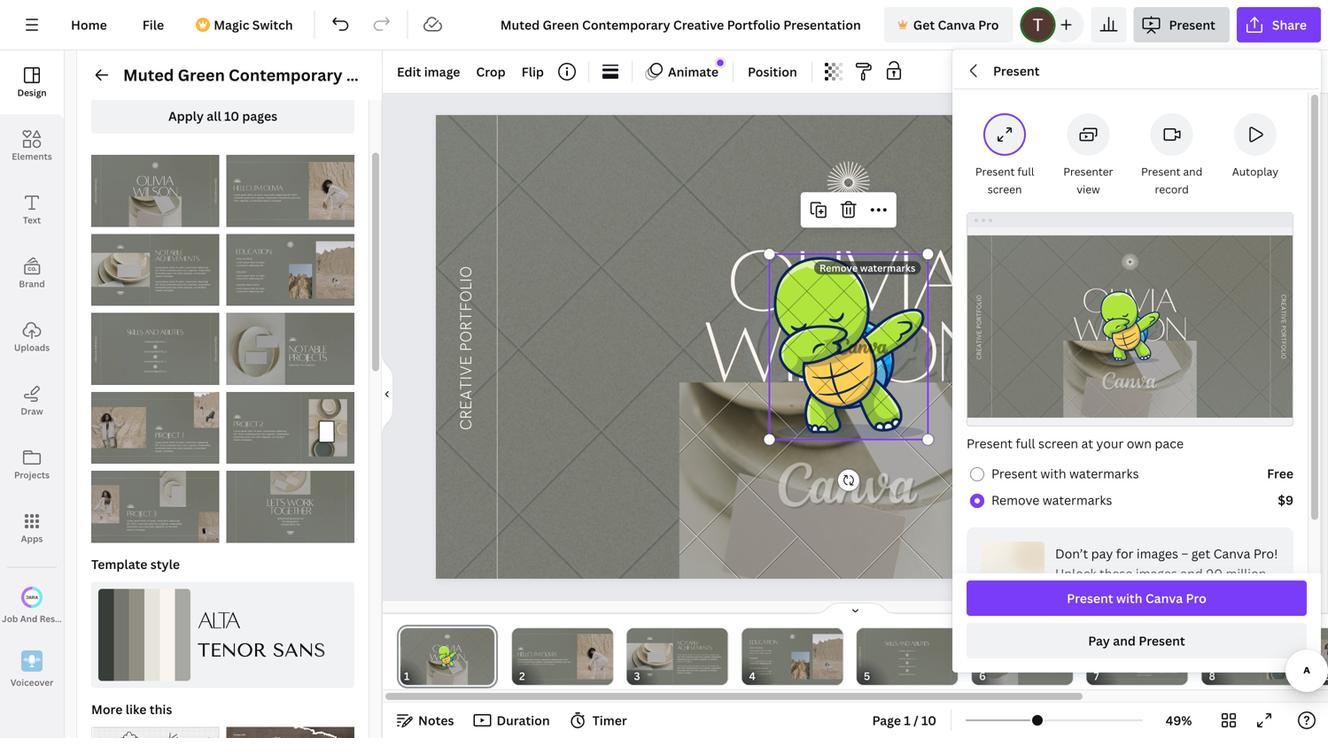 Task type: locate. For each thing, give the bounding box(es) containing it.
0 vertical spatial full
[[1017, 164, 1034, 179]]

0 horizontal spatial l
[[1228, 405, 1247, 413]]

and up record
[[1183, 164, 1203, 179]]

0 vertical spatial pro
[[978, 16, 999, 33]]

1 vertical spatial f
[[1228, 384, 1247, 393]]

0 vertical spatial l
[[1280, 350, 1287, 353]]

pay
[[1088, 633, 1110, 650]]

remove
[[820, 262, 858, 275], [991, 492, 1040, 509]]

full for present full screen
[[1017, 164, 1034, 179]]

and
[[20, 613, 38, 625]]

0 vertical spatial hand drawn fireworks image
[[828, 162, 870, 204]]

10 right /
[[922, 713, 937, 730]]

pages
[[242, 108, 277, 124]]

notes
[[418, 713, 454, 730]]

1 vertical spatial remove
[[991, 492, 1040, 509]]

image
[[424, 63, 460, 80]]

and for present
[[1113, 633, 1136, 650]]

this
[[150, 702, 172, 718]]

home link
[[57, 7, 121, 43]]

full left presenter
[[1017, 164, 1034, 179]]

1 horizontal spatial with
[[1116, 591, 1143, 607]]

0 horizontal spatial creative
[[346, 64, 412, 86]]

more
[[91, 702, 123, 718]]

1 vertical spatial hand drawn fireworks image
[[1122, 254, 1138, 271]]

edit image
[[397, 63, 460, 80]]

and right pay
[[1113, 633, 1136, 650]]

crop
[[476, 63, 506, 80]]

t
[[1228, 305, 1247, 315], [1280, 310, 1287, 314], [1280, 338, 1287, 341], [1228, 374, 1247, 384]]

images
[[1137, 546, 1178, 563], [1136, 566, 1177, 582]]

notes button
[[390, 707, 461, 735]]

1 vertical spatial pro
[[1186, 591, 1207, 607]]

1 horizontal spatial l
[[1280, 350, 1287, 353]]

present full screen at your own pace
[[967, 435, 1184, 452]]

muted
[[123, 64, 174, 86]]

0 horizontal spatial f
[[1228, 384, 1247, 393]]

screen left at
[[1038, 435, 1078, 452]]

muted green contemporary creative portfolio presentation element
[[91, 155, 219, 227], [226, 155, 354, 227], [91, 234, 219, 306], [226, 234, 354, 306], [91, 313, 219, 385], [226, 313, 354, 385], [91, 392, 219, 464], [226, 392, 354, 464], [91, 471, 219, 544], [226, 471, 354, 544]]

pro right get
[[978, 16, 999, 33]]

with down these
[[1116, 591, 1143, 607]]

1 horizontal spatial canva
[[1146, 591, 1183, 607]]

hand drawn fireworks image
[[828, 162, 870, 204], [1122, 254, 1138, 271]]

0 vertical spatial images
[[1137, 546, 1178, 563]]

canva up million
[[1214, 546, 1251, 563]]

0 vertical spatial canva
[[938, 16, 975, 33]]

2 horizontal spatial canva
[[1214, 546, 1251, 563]]

0 vertical spatial remove watermarks
[[820, 262, 916, 275]]

1 horizontal spatial screen
[[1038, 435, 1078, 452]]

canva
[[938, 16, 975, 33], [1214, 546, 1251, 563], [1146, 591, 1183, 607]]

Set speed to automatically play button
[[1217, 106, 1294, 206]]

screen left "view" at the right top of the page
[[988, 182, 1022, 197]]

edit image button
[[390, 58, 467, 86]]

1 horizontal spatial remove watermarks
[[991, 492, 1112, 509]]

record
[[1155, 182, 1189, 197]]

r
[[1228, 276, 1247, 286], [1280, 299, 1287, 303], [1280, 334, 1287, 338], [1228, 365, 1247, 374]]

0 horizontal spatial pro
[[978, 16, 999, 33]]

1 horizontal spatial pro
[[1186, 591, 1207, 607]]

90
[[1206, 566, 1223, 582]]

1 vertical spatial remove watermarks
[[991, 492, 1112, 509]]

1 vertical spatial with
[[1116, 591, 1143, 607]]

1 horizontal spatial creative portfolio
[[976, 295, 983, 360]]

1 vertical spatial canva
[[1214, 546, 1251, 563]]

olivia
[[728, 230, 967, 328], [1082, 281, 1177, 319]]

1 vertical spatial images
[[1136, 566, 1177, 582]]

0 horizontal spatial c r e a t i v e p o r t f o l i o
[[1228, 265, 1247, 430]]

1 vertical spatial c
[[1280, 295, 1287, 299]]

1 vertical spatial p
[[1228, 344, 1247, 353]]

remove watermarks button
[[814, 262, 921, 275]]

1 horizontal spatial remove
[[991, 492, 1040, 509]]

apply all 10 pages
[[168, 108, 277, 124]]

2 vertical spatial canva
[[1146, 591, 1183, 607]]

elements button
[[0, 114, 64, 178]]

job and resume ai button
[[0, 575, 85, 639]]

49% button
[[1150, 707, 1208, 735]]

screen inside the present full screen
[[988, 182, 1022, 197]]

10
[[224, 108, 239, 124], [922, 713, 937, 730]]

1 vertical spatial 10
[[922, 713, 937, 730]]

magic
[[214, 16, 249, 33]]

1 horizontal spatial 10
[[922, 713, 937, 730]]

1 horizontal spatial olivia
[[1082, 281, 1177, 319]]

elements
[[12, 151, 52, 163]]

0 horizontal spatial olivia
[[728, 230, 967, 328]]

watermarks
[[860, 262, 916, 275], [1069, 466, 1139, 482], [1043, 492, 1112, 509]]

2 vertical spatial watermarks
[[1043, 492, 1112, 509]]

new image
[[717, 59, 724, 66]]

0 vertical spatial f
[[1280, 341, 1287, 345]]

job
[[2, 613, 18, 625]]

duration button
[[468, 707, 557, 735]]

with inside button
[[1116, 591, 1143, 607]]

design button
[[0, 51, 64, 114]]

10 right 'all'
[[224, 108, 239, 124]]

edit
[[397, 63, 421, 80]]

file
[[142, 16, 164, 33]]

screen for present full screen at your own pace
[[1038, 435, 1078, 452]]

canva right get
[[938, 16, 975, 33]]

page
[[872, 713, 901, 730]]

muted green contemporary creative portfolio presentation image
[[91, 155, 219, 227], [226, 155, 354, 227], [91, 234, 219, 306], [226, 234, 354, 306], [91, 313, 219, 385], [226, 313, 354, 385], [91, 392, 219, 464], [226, 392, 354, 464], [91, 471, 219, 544], [226, 471, 354, 544]]

creative portfolio
[[457, 266, 476, 431], [976, 295, 983, 360]]

pro inside main menu bar
[[978, 16, 999, 33]]

present
[[1169, 16, 1216, 33], [993, 62, 1040, 79], [975, 164, 1015, 179], [1141, 164, 1181, 179], [967, 435, 1013, 452], [991, 466, 1038, 482], [1067, 591, 1113, 607], [1139, 633, 1185, 650]]

1 vertical spatial full
[[1016, 435, 1035, 452]]

Design title text field
[[486, 7, 877, 43]]

present and record
[[1141, 164, 1203, 197]]

0 horizontal spatial remove
[[820, 262, 858, 275]]

0 vertical spatial remove
[[820, 262, 858, 275]]

and inside present and record
[[1183, 164, 1203, 179]]

v
[[1280, 316, 1287, 320], [1228, 320, 1247, 330]]

and
[[1183, 164, 1203, 179], [1180, 566, 1203, 582], [1113, 633, 1136, 650]]

present inside dropdown button
[[1169, 16, 1216, 33]]

1 vertical spatial screen
[[1038, 435, 1078, 452]]

design
[[17, 87, 47, 99]]

side panel tab list
[[0, 51, 85, 703]]

with for canva
[[1116, 591, 1143, 607]]

with
[[1041, 466, 1066, 482], [1116, 591, 1143, 607]]

canva down –
[[1146, 591, 1183, 607]]

don't
[[1055, 546, 1088, 563]]

voiceover
[[10, 677, 53, 689]]

canva inside main menu bar
[[938, 16, 975, 33]]

with for watermarks
[[1041, 466, 1066, 482]]

0 vertical spatial and
[[1183, 164, 1203, 179]]

0 horizontal spatial canva
[[938, 16, 975, 33]]

0 horizontal spatial hand drawn fireworks image
[[828, 162, 870, 204]]

pro down 90
[[1186, 591, 1207, 607]]

0 horizontal spatial with
[[1041, 466, 1066, 482]]

cute turtle dabbing cartoon vector illustration image
[[770, 254, 928, 440]]

1 horizontal spatial hand drawn fireworks image
[[1122, 254, 1138, 271]]

full up "present with watermarks"
[[1016, 435, 1035, 452]]

sans
[[273, 640, 326, 662]]

2 vertical spatial and
[[1113, 633, 1136, 650]]

c r e a t i v e p o r t f o l i o
[[1228, 265, 1247, 430], [1280, 295, 1287, 359]]

images up present with canva pro
[[1136, 566, 1177, 582]]

with down present full screen at your own pace
[[1041, 466, 1066, 482]]

0 vertical spatial screen
[[988, 182, 1022, 197]]

i
[[1280, 314, 1287, 316], [1228, 315, 1247, 320], [1280, 353, 1287, 355], [1228, 413, 1247, 418]]

position button
[[741, 58, 804, 86]]

template style
[[91, 556, 180, 573]]

1 vertical spatial a
[[1280, 306, 1287, 310]]

wilson
[[703, 301, 992, 399], [1073, 309, 1186, 347]]

1 vertical spatial l
[[1228, 405, 1247, 413]]

and down –
[[1180, 566, 1203, 582]]

page 1 image
[[397, 629, 498, 686]]

main menu bar
[[0, 0, 1328, 51]]

full inside the present full screen
[[1017, 164, 1034, 179]]

0 vertical spatial c
[[1228, 265, 1247, 276]]

0 vertical spatial p
[[1280, 326, 1287, 329]]

0 vertical spatial 10
[[224, 108, 239, 124]]

c
[[1228, 265, 1247, 276], [1280, 295, 1287, 299]]

0 horizontal spatial v
[[1228, 320, 1247, 330]]

1 vertical spatial and
[[1180, 566, 1203, 582]]

1 horizontal spatial creative
[[457, 356, 476, 431]]

o
[[1280, 329, 1287, 334], [1280, 345, 1287, 350], [1228, 353, 1247, 365], [1280, 355, 1287, 359], [1228, 393, 1247, 405], [1228, 418, 1247, 430]]

draw
[[21, 406, 43, 418]]

canva assistant image
[[1277, 563, 1298, 584]]

0 horizontal spatial 10
[[224, 108, 239, 124]]

0 horizontal spatial a
[[1228, 295, 1247, 305]]

get canva pro button
[[884, 7, 1013, 43]]

0 vertical spatial with
[[1041, 466, 1066, 482]]

images left –
[[1137, 546, 1178, 563]]

0 horizontal spatial c
[[1228, 265, 1247, 276]]

e
[[1228, 286, 1247, 295], [1280, 303, 1287, 306], [1280, 320, 1287, 324], [1228, 330, 1247, 340]]

f
[[1280, 341, 1287, 345], [1228, 384, 1247, 393]]

1
[[904, 713, 911, 730]]

1 horizontal spatial f
[[1280, 341, 1287, 345]]

screen for present full screen
[[988, 182, 1022, 197]]

0 horizontal spatial screen
[[988, 182, 1022, 197]]

share button
[[1237, 7, 1321, 43]]

green
[[178, 64, 225, 86]]



Task type: vqa. For each thing, say whether or not it's contained in the screenshot.
Empowering others to achieve their goals, both globally and within Canva. in the bottom right of the page
no



Task type: describe. For each thing, give the bounding box(es) containing it.
pay and present button
[[967, 624, 1307, 659]]

1 horizontal spatial wilson
[[1073, 309, 1186, 347]]

your
[[1096, 435, 1124, 452]]

ai
[[76, 613, 85, 625]]

million
[[1226, 566, 1266, 582]]

animate
[[668, 63, 719, 80]]

presenter view
[[1063, 164, 1113, 197]]

0 horizontal spatial creative portfolio
[[457, 266, 476, 431]]

$9
[[1278, 492, 1294, 509]]

full for present full screen at your own pace
[[1016, 435, 1035, 452]]

all
[[207, 108, 221, 124]]

file button
[[128, 7, 178, 43]]

don't pay for images – get canva pro! unlock these images and 90 million more. button
[[981, 542, 1279, 606]]

–
[[1181, 546, 1189, 563]]

template
[[91, 556, 147, 573]]

get
[[913, 16, 935, 33]]

home
[[71, 16, 107, 33]]

tenor
[[198, 640, 266, 662]]

autoplay
[[1232, 164, 1279, 179]]

draw button
[[0, 369, 64, 433]]

view
[[1077, 182, 1100, 197]]

1 horizontal spatial p
[[1280, 326, 1287, 329]]

contemporary
[[229, 64, 343, 86]]

1 vertical spatial watermarks
[[1069, 466, 1139, 482]]

hide image
[[382, 352, 393, 437]]

Present full screen at your own pace button
[[967, 106, 1043, 206]]

green and white doodle thesis defense presentation group
[[91, 717, 219, 739]]

more like this
[[91, 702, 172, 718]]

apps button
[[0, 497, 64, 561]]

duration
[[497, 713, 550, 730]]

View your notes and upcoming slides button
[[1050, 106, 1127, 206]]

Record yourself as you present button
[[1134, 106, 1210, 206]]

don't pay for images – get canva pro! unlock these images and 90 million more.
[[1055, 546, 1278, 602]]

present full screen
[[975, 164, 1034, 197]]

apps
[[21, 533, 43, 545]]

text
[[23, 214, 41, 226]]

more.
[[1055, 585, 1089, 602]]

muted green contemporary creative portfolio presentation
[[123, 64, 589, 86]]

timer button
[[564, 707, 634, 735]]

Page title text field
[[417, 668, 424, 686]]

present with canva pro
[[1067, 591, 1207, 607]]

unlock
[[1055, 566, 1096, 582]]

page 1 / 10
[[872, 713, 937, 730]]

alta tenor sans
[[198, 608, 326, 662]]

/
[[914, 713, 919, 730]]

pro!
[[1254, 546, 1278, 563]]

free
[[1267, 466, 1294, 482]]

1 horizontal spatial c r e a t i v e p o r t f o l i o
[[1280, 295, 1287, 359]]

resume
[[40, 613, 74, 625]]

canva inside the don't pay for images – get canva pro! unlock these images and 90 million more.
[[1214, 546, 1251, 563]]

projects
[[14, 470, 50, 482]]

for
[[1116, 546, 1134, 563]]

pay
[[1091, 546, 1113, 563]]

uploads
[[14, 342, 50, 354]]

apply
[[168, 108, 204, 124]]

pace
[[1155, 435, 1184, 452]]

presentation
[[489, 64, 589, 86]]

1 horizontal spatial c
[[1280, 295, 1287, 299]]

1 horizontal spatial v
[[1280, 316, 1287, 320]]

brand button
[[0, 242, 64, 306]]

projects button
[[0, 433, 64, 497]]

magic switch button
[[185, 7, 307, 43]]

page 1 / 10 button
[[865, 707, 944, 735]]

presenter
[[1063, 164, 1113, 179]]

uploads button
[[0, 306, 64, 369]]

these
[[1100, 566, 1133, 582]]

hide pages image
[[813, 603, 898, 617]]

magic switch
[[214, 16, 293, 33]]

0 vertical spatial watermarks
[[860, 262, 916, 275]]

present button
[[1134, 7, 1230, 43]]

flip button
[[514, 58, 551, 86]]

49%
[[1166, 713, 1192, 730]]

and inside the don't pay for images – get canva pro! unlock these images and 90 million more.
[[1180, 566, 1203, 582]]

present inside the present full screen
[[975, 164, 1015, 179]]

0 horizontal spatial remove watermarks
[[820, 262, 916, 275]]

apply all 10 pages button
[[91, 98, 354, 134]]

crop button
[[469, 58, 513, 86]]

2 horizontal spatial creative
[[976, 330, 983, 360]]

style
[[150, 556, 180, 573]]

like
[[126, 702, 147, 718]]

0 horizontal spatial p
[[1228, 344, 1247, 353]]

brand
[[19, 278, 45, 290]]

pay and present
[[1088, 633, 1185, 650]]

0 horizontal spatial wilson
[[703, 301, 992, 399]]

brown and green scrapbook art history presentation group
[[226, 717, 354, 739]]

present inside present and record
[[1141, 164, 1181, 179]]

present with canva pro button
[[967, 581, 1307, 617]]

get
[[1192, 546, 1210, 563]]

switch
[[252, 16, 293, 33]]

share
[[1272, 16, 1307, 33]]

get canva pro
[[913, 16, 999, 33]]

position
[[748, 63, 797, 80]]

and for record
[[1183, 164, 1203, 179]]

job and resume ai
[[2, 613, 85, 625]]

1 horizontal spatial a
[[1280, 306, 1287, 310]]

0 vertical spatial a
[[1228, 295, 1247, 305]]

present with watermarks
[[991, 466, 1139, 482]]

at
[[1081, 435, 1093, 452]]

animate button
[[640, 58, 726, 86]]

flip
[[522, 63, 544, 80]]



